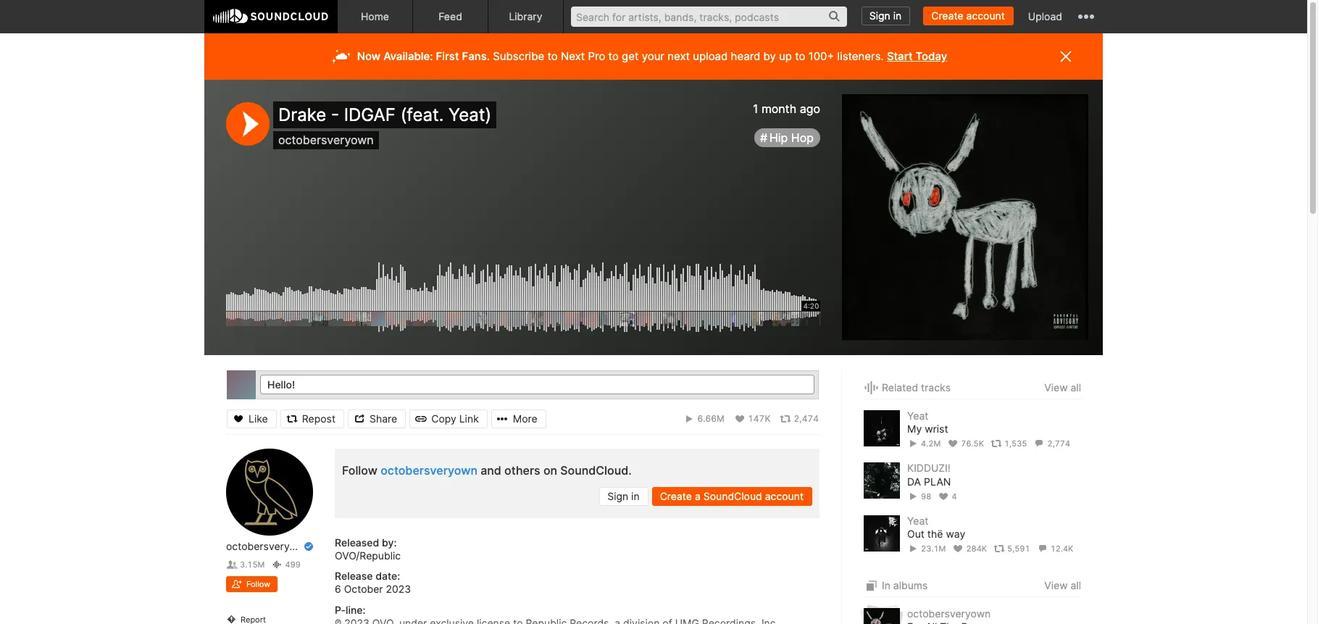Task type: describe. For each thing, give the bounding box(es) containing it.
date:
[[376, 570, 400, 582]]

2,774 link
[[1034, 439, 1071, 449]]

in albums
[[882, 579, 928, 592]]

octobersveryown link up the 3.15m
[[226, 540, 310, 553]]

sign in for create account
[[870, 9, 902, 22]]

now available: first fans. subscribe to next pro to get your next upload heard by up to 100+ listeners. start today
[[357, 49, 948, 63]]

follow octobersveryown and others on soundcloud.
[[342, 463, 632, 478]]

soundcloud
[[704, 490, 763, 502]]

in for create account
[[894, 9, 902, 22]]

pro
[[588, 49, 606, 63]]

like button
[[227, 409, 277, 428]]

12.4k
[[1051, 544, 1074, 554]]

ovo/republic
[[335, 550, 401, 562]]

Search search field
[[571, 7, 847, 27]]

for all the dogs element
[[864, 608, 900, 624]]

tracks
[[921, 381, 951, 394]]

yeat out thë way
[[908, 515, 966, 540]]

499 link
[[271, 560, 301, 570]]

home link
[[338, 0, 413, 33]]

da
[[908, 475, 921, 488]]

5,591 link
[[994, 544, 1031, 554]]

like
[[249, 412, 268, 424]]

create a soundcloud account
[[660, 490, 804, 502]]

4
[[952, 491, 957, 502]]

feed
[[439, 10, 462, 22]]

set image
[[864, 577, 879, 595]]

2,474 link
[[780, 413, 819, 424]]

octobersveryown link down -
[[278, 133, 374, 147]]

upload link
[[1021, 0, 1070, 33]]

now
[[357, 49, 381, 63]]

0 vertical spatial account
[[967, 9, 1005, 22]]

thë
[[928, 528, 944, 540]]

5,591
[[1008, 544, 1031, 554]]

76.5k link
[[948, 439, 984, 449]]

sign in for create a soundcloud account
[[608, 490, 640, 502]]

all for related tracks
[[1071, 381, 1082, 394]]

release
[[335, 570, 373, 582]]

start
[[887, 49, 913, 63]]

others
[[505, 463, 541, 478]]

line:
[[346, 604, 366, 616]]

share button
[[348, 409, 406, 428]]

create account
[[932, 9, 1005, 22]]

a
[[695, 490, 701, 502]]

month
[[762, 101, 797, 116]]

sign in button for create a soundcloud account
[[600, 487, 649, 506]]

out
[[908, 528, 925, 540]]

by
[[764, 49, 776, 63]]

track stats element for yeat my wrist
[[908, 436, 1082, 452]]

1,535
[[1005, 439, 1028, 449]]

more
[[513, 412, 538, 424]]

fans.
[[462, 49, 490, 63]]

repost
[[302, 412, 336, 424]]

copy link
[[432, 412, 479, 424]]

track stats element containing 6.66m
[[546, 409, 819, 428]]

related tracks
[[882, 381, 951, 394]]

follow for follow octobersveryown and others on soundcloud.
[[342, 463, 378, 478]]

drake - idgaf (feat. yeat) octobersveryown
[[278, 104, 492, 147]]

3.15m link
[[226, 560, 265, 570]]

by:
[[382, 536, 397, 549]]

follow button
[[226, 576, 278, 592]]

2,774
[[1048, 439, 1071, 449]]

284k
[[967, 544, 987, 554]]

p-
[[335, 604, 346, 616]]

heard
[[731, 49, 761, 63]]

2023
[[386, 583, 411, 595]]

2 to from the left
[[609, 49, 619, 63]]

on
[[544, 463, 558, 478]]

2,474
[[794, 413, 819, 424]]

3.15m
[[240, 560, 265, 570]]

sign in button for create account
[[862, 7, 911, 25]]

copy link button
[[410, 409, 488, 428]]

kidduzi! link
[[908, 462, 951, 474]]

octobersveryown up the 3.15m
[[226, 540, 310, 552]]

library
[[509, 10, 543, 22]]

yeat for my
[[908, 410, 929, 422]]

1
[[753, 101, 759, 116]]

view all for in albums
[[1045, 579, 1082, 592]]

hop
[[792, 131, 814, 145]]

feed link
[[413, 0, 489, 33]]

link
[[459, 412, 479, 424]]

23.1m
[[922, 544, 946, 554]]

release date: 6 october 2023
[[335, 570, 411, 595]]

12.4k link
[[1037, 544, 1074, 554]]

147k
[[748, 413, 771, 424]]

out thë way link
[[908, 528, 966, 541]]

listeners.
[[838, 49, 884, 63]]

sound image
[[864, 379, 879, 397]]

-
[[331, 104, 339, 125]]



Task type: vqa. For each thing, say whether or not it's contained in the screenshot.
PLAYLISTS
no



Task type: locate. For each thing, give the bounding box(es) containing it.
create a soundcloud account button
[[652, 487, 813, 506]]

2 yeat link from the top
[[908, 515, 929, 527]]

1 horizontal spatial sign
[[870, 9, 891, 22]]

yeat
[[908, 410, 929, 422], [908, 515, 929, 527]]

wrist
[[925, 423, 949, 435]]

0 horizontal spatial sign in button
[[600, 487, 649, 506]]

ago
[[800, 101, 821, 116]]

sign in button down soundcloud.
[[600, 487, 649, 506]]

create account button
[[924, 7, 1014, 25]]

0 vertical spatial view
[[1045, 381, 1068, 394]]

0 vertical spatial sign in
[[870, 9, 902, 22]]

1 view all from the top
[[1045, 381, 1082, 394]]

kidduzi!
[[908, 462, 951, 474]]

view all for related tracks
[[1045, 381, 1082, 394]]

6.66m
[[698, 413, 725, 424]]

in for create a soundcloud account
[[632, 490, 640, 502]]

sign in
[[870, 9, 902, 22], [608, 490, 640, 502]]

october
[[344, 583, 383, 595]]

yeat link
[[908, 410, 929, 422], [908, 515, 929, 527]]

sign for create a soundcloud account
[[608, 490, 629, 502]]

to left 'next'
[[548, 49, 558, 63]]

yeat up out
[[908, 515, 929, 527]]

1 vertical spatial account
[[765, 490, 804, 502]]

0 vertical spatial all
[[1071, 381, 1082, 394]]

related
[[882, 381, 919, 394]]

1 vertical spatial create
[[660, 490, 692, 502]]

octobersveryown down -
[[278, 133, 374, 147]]

None search field
[[564, 0, 855, 33]]

1 horizontal spatial sign in button
[[862, 7, 911, 25]]

1 vertical spatial sign
[[608, 490, 629, 502]]

follow inside button
[[246, 579, 270, 590]]

follow down share popup button
[[342, 463, 378, 478]]

get
[[622, 49, 639, 63]]

my wrist element
[[864, 410, 900, 447]]

more button
[[491, 409, 546, 428]]

1 horizontal spatial follow
[[342, 463, 378, 478]]

1 view from the top
[[1045, 381, 1068, 394]]

available:
[[384, 49, 433, 63]]

track stats element containing 4.2m
[[908, 436, 1082, 452]]

1 yeat from the top
[[908, 410, 929, 422]]

2 yeat from the top
[[908, 515, 929, 527]]

hip hop
[[770, 131, 814, 145]]

plan
[[924, 475, 951, 488]]

2 horizontal spatial to
[[795, 49, 806, 63]]

Write a comment text field
[[260, 375, 815, 394]]

1 yeat link from the top
[[908, 410, 929, 422]]

released
[[335, 536, 379, 549]]

0 vertical spatial in
[[894, 9, 902, 22]]

create left a on the bottom
[[660, 490, 692, 502]]

released by: ovo/republic
[[335, 536, 401, 562]]

yeat link for out
[[908, 515, 929, 527]]

soundcloud.
[[561, 463, 632, 478]]

yeat link up my
[[908, 410, 929, 422]]

follow
[[342, 463, 378, 478], [246, 579, 270, 590]]

1 vertical spatial sign in button
[[600, 487, 649, 506]]

octobersveryown's avatar element
[[226, 449, 313, 536]]

first
[[436, 49, 459, 63]]

98
[[922, 491, 932, 502]]

upload
[[693, 49, 728, 63]]

hip hop link
[[755, 129, 821, 147]]

yeat my wrist
[[908, 410, 949, 435]]

da plan element
[[864, 463, 900, 499]]

sign in up start
[[870, 9, 902, 22]]

yeat)
[[449, 104, 492, 125]]

sign up listeners.
[[870, 9, 891, 22]]

your
[[642, 49, 665, 63]]

yeat up my
[[908, 410, 929, 422]]

(feat.
[[401, 104, 444, 125]]

octobersveryown down albums
[[908, 608, 991, 620]]

follow for follow
[[246, 579, 270, 590]]

account right soundcloud
[[765, 490, 804, 502]]

up
[[779, 49, 792, 63]]

all for in albums
[[1071, 579, 1082, 592]]

yeat for out
[[908, 515, 929, 527]]

next
[[561, 49, 585, 63]]

view all down 12.4k
[[1045, 579, 1082, 592]]

0 horizontal spatial sign in
[[608, 490, 640, 502]]

track stats element for yeat out thë way
[[908, 541, 1082, 557]]

sign for create account
[[870, 9, 891, 22]]

1 vertical spatial view all
[[1045, 579, 1082, 592]]

3 to from the left
[[795, 49, 806, 63]]

to
[[548, 49, 558, 63], [609, 49, 619, 63], [795, 49, 806, 63]]

track stats element for kidduzi! da plan
[[908, 488, 1082, 504]]

share
[[370, 412, 397, 424]]

2 view all from the top
[[1045, 579, 1082, 592]]

2 all from the top
[[1071, 579, 1082, 592]]

4 link
[[938, 491, 957, 502]]

76.5k
[[962, 439, 984, 449]]

1 horizontal spatial create
[[932, 9, 964, 22]]

next
[[668, 49, 690, 63]]

octobersveryown inside drake - idgaf (feat. yeat) octobersveryown
[[278, 133, 374, 147]]

0 horizontal spatial to
[[548, 49, 558, 63]]

follow down the 3.15m
[[246, 579, 270, 590]]

view up 2,774
[[1045, 381, 1068, 394]]

track stats element containing 23.1m
[[908, 541, 1082, 557]]

0 vertical spatial create
[[932, 9, 964, 22]]

octobersveryown link down albums
[[908, 608, 991, 620]]

in up start
[[894, 9, 902, 22]]

view all up 2,774
[[1045, 381, 1082, 394]]

view for albums
[[1045, 579, 1068, 592]]

octobersveryown link
[[278, 133, 374, 147], [381, 463, 478, 478], [226, 540, 310, 553], [908, 608, 991, 620]]

library link
[[489, 0, 564, 33]]

create for create a soundcloud account
[[660, 490, 692, 502]]

0 horizontal spatial account
[[765, 490, 804, 502]]

repost button
[[280, 409, 344, 428]]

p-line:
[[335, 604, 366, 616]]

1 horizontal spatial in
[[894, 9, 902, 22]]

kidduzi! da plan
[[908, 462, 951, 488]]

0 horizontal spatial create
[[660, 490, 692, 502]]

today
[[916, 49, 948, 63]]

sign down soundcloud.
[[608, 490, 629, 502]]

drake
[[278, 104, 326, 125]]

view all
[[1045, 381, 1082, 394], [1045, 579, 1082, 592]]

1 vertical spatial sign in
[[608, 490, 640, 502]]

way
[[946, 528, 966, 540]]

0 horizontal spatial follow
[[246, 579, 270, 590]]

1 to from the left
[[548, 49, 558, 63]]

1 horizontal spatial to
[[609, 49, 619, 63]]

yeat link up out
[[908, 515, 929, 527]]

track stats element containing 98
[[908, 488, 1082, 504]]

view down 12.4k link
[[1045, 579, 1068, 592]]

1 vertical spatial all
[[1071, 579, 1082, 592]]

2 view from the top
[[1045, 579, 1068, 592]]

284k link
[[953, 544, 987, 554]]

0 vertical spatial sign
[[870, 9, 891, 22]]

to right up
[[795, 49, 806, 63]]

albums
[[894, 579, 928, 592]]

0 horizontal spatial in
[[632, 490, 640, 502]]

0 vertical spatial view all
[[1045, 381, 1082, 394]]

sign
[[870, 9, 891, 22], [608, 490, 629, 502]]

and
[[481, 463, 502, 478]]

my
[[908, 423, 922, 435]]

yeat link for my
[[908, 410, 929, 422]]

out thë way element
[[864, 515, 900, 552]]

in down soundcloud.
[[632, 490, 640, 502]]

0 vertical spatial yeat
[[908, 410, 929, 422]]

create for create account
[[932, 9, 964, 22]]

sign in down soundcloud.
[[608, 490, 640, 502]]

0 vertical spatial yeat link
[[908, 410, 929, 422]]

6
[[335, 583, 341, 595]]

0 horizontal spatial sign
[[608, 490, 629, 502]]

track stats element
[[546, 409, 819, 428], [908, 436, 1082, 452], [908, 488, 1082, 504], [908, 541, 1082, 557]]

octobersveryown link down copy
[[381, 463, 478, 478]]

octobersveryown down copy
[[381, 463, 478, 478]]

yeat inside yeat out thë way
[[908, 515, 929, 527]]

create up "today" at the right
[[932, 9, 964, 22]]

sign in button up start
[[862, 7, 911, 25]]

view for tracks
[[1045, 381, 1068, 394]]

1 all from the top
[[1071, 381, 1082, 394]]

1 horizontal spatial sign in
[[870, 9, 902, 22]]

in
[[882, 579, 891, 592]]

octobersveryown
[[278, 133, 374, 147], [381, 463, 478, 478], [226, 540, 310, 552], [908, 608, 991, 620]]

1 vertical spatial yeat link
[[908, 515, 929, 527]]

my wrist link
[[908, 423, 949, 436]]

yeat inside "yeat my wrist"
[[908, 410, 929, 422]]

start today link
[[887, 49, 948, 63]]

home
[[361, 10, 389, 22]]

subscribe
[[493, 49, 545, 63]]

1 vertical spatial follow
[[246, 579, 270, 590]]

0 vertical spatial follow
[[342, 463, 378, 478]]

1 vertical spatial in
[[632, 490, 640, 502]]

147k link
[[734, 413, 771, 424]]

1 vertical spatial yeat
[[908, 515, 929, 527]]

upload
[[1029, 10, 1063, 22]]

to left get on the top
[[609, 49, 619, 63]]

drake - idgaf (feat. yeat) element
[[842, 94, 1089, 341]]

in
[[894, 9, 902, 22], [632, 490, 640, 502]]

1 vertical spatial view
[[1045, 579, 1068, 592]]

account left upload in the top right of the page
[[967, 9, 1005, 22]]

1 horizontal spatial account
[[967, 9, 1005, 22]]

0 vertical spatial sign in button
[[862, 7, 911, 25]]



